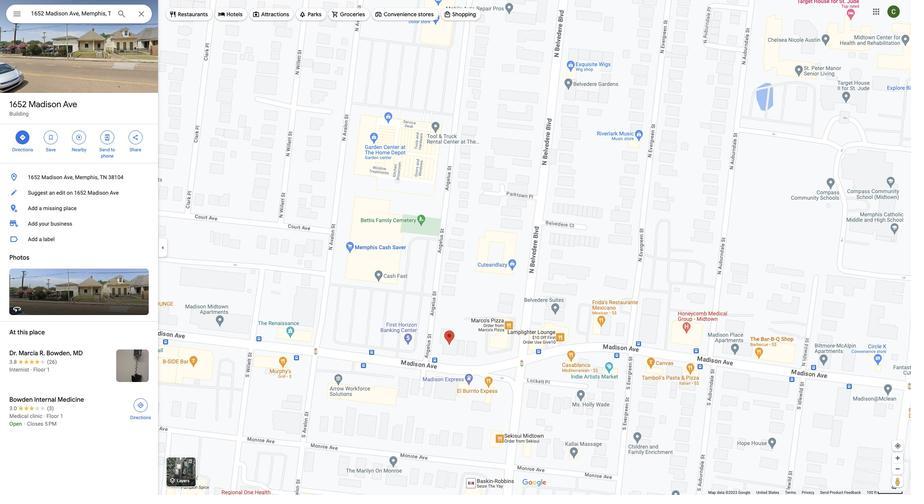 Task type: vqa. For each thing, say whether or not it's contained in the screenshot.
only Cancellation
no



Task type: locate. For each thing, give the bounding box(es) containing it.
privacy button
[[802, 491, 815, 496]]

send inside button
[[821, 491, 829, 495]]

1 down medicine
[[60, 414, 63, 420]]

directions button
[[126, 397, 156, 421]]

send inside send to phone
[[99, 147, 110, 153]]

madison for ave,
[[41, 174, 62, 181]]

1652 inside 'button'
[[74, 190, 86, 196]]

1 horizontal spatial ·
[[44, 414, 45, 420]]

place right this
[[29, 329, 45, 337]]

⋅
[[23, 421, 26, 428]]

0 vertical spatial a
[[39, 205, 42, 212]]

hotels button
[[215, 5, 247, 24]]

0 vertical spatial add
[[28, 205, 38, 212]]

missing
[[43, 205, 62, 212]]

add left your
[[28, 221, 38, 227]]

0 horizontal spatial 1
[[47, 367, 50, 373]]

1 horizontal spatial floor
[[46, 414, 59, 420]]

send up phone
[[99, 147, 110, 153]]

suggest
[[28, 190, 48, 196]]

· right clinic on the left of the page
[[44, 414, 45, 420]]

add your business link
[[0, 216, 158, 232]]

add a missing place
[[28, 205, 77, 212]]

attractions
[[261, 11, 289, 18]]

stores
[[418, 11, 434, 18]]

parks
[[308, 11, 322, 18]]

directions inside actions for 1652 madison ave region
[[12, 147, 33, 153]]

directions down 
[[12, 147, 33, 153]]

privacy
[[802, 491, 815, 495]]

madison inside 1652 madison ave building
[[29, 99, 61, 110]]

madison up an
[[41, 174, 62, 181]]

0 vertical spatial send
[[99, 147, 110, 153]]

footer inside google maps element
[[709, 491, 867, 496]]

internist
[[9, 367, 29, 373]]

an
[[49, 190, 55, 196]]

1
[[47, 367, 50, 373], [60, 414, 63, 420]]

footer containing map data ©2023 google
[[709, 491, 867, 496]]

add down the suggest
[[28, 205, 38, 212]]

0 horizontal spatial floor
[[33, 367, 46, 373]]


[[76, 133, 83, 142]]

1652 up building
[[9, 99, 27, 110]]

bowden
[[9, 397, 33, 404]]

footer
[[709, 491, 867, 496]]

(3)
[[47, 406, 54, 412]]

0 vertical spatial directions
[[12, 147, 33, 153]]

1652 madison ave, memphis, tn 38104 button
[[0, 170, 158, 185]]

1 vertical spatial directions
[[130, 416, 151, 421]]

0 horizontal spatial 1652
[[9, 99, 27, 110]]

·
[[30, 367, 32, 373], [44, 414, 45, 420]]

a left missing
[[39, 205, 42, 212]]

send
[[99, 147, 110, 153], [821, 491, 829, 495]]

1 vertical spatial 1
[[60, 414, 63, 420]]

madison up building
[[29, 99, 61, 110]]

add left label
[[28, 236, 38, 243]]

a inside button
[[39, 236, 42, 243]]

1 horizontal spatial ave
[[110, 190, 119, 196]]

floor inside "medical clinic · floor 1 open ⋅ closes 5 pm"
[[46, 414, 59, 420]]

0 vertical spatial madison
[[29, 99, 61, 110]]

floor
[[33, 367, 46, 373], [46, 414, 59, 420]]

0 horizontal spatial ·
[[30, 367, 32, 373]]

this
[[17, 329, 28, 337]]

share
[[130, 147, 141, 153]]

1 vertical spatial madison
[[41, 174, 62, 181]]

1652 for ave,
[[28, 174, 40, 181]]

convenience
[[384, 11, 417, 18]]

0 vertical spatial 1
[[47, 367, 50, 373]]

1 vertical spatial send
[[821, 491, 829, 495]]


[[19, 133, 26, 142]]

1652
[[9, 99, 27, 110], [28, 174, 40, 181], [74, 190, 86, 196]]

2 add from the top
[[28, 221, 38, 227]]

place down on
[[64, 205, 77, 212]]

send for send to phone
[[99, 147, 110, 153]]

0 horizontal spatial place
[[29, 329, 45, 337]]

send product feedback
[[821, 491, 862, 495]]

states
[[769, 491, 780, 495]]

directions down directions icon
[[130, 416, 151, 421]]

1 horizontal spatial directions
[[130, 416, 151, 421]]

add for add a label
[[28, 236, 38, 243]]

save
[[46, 147, 56, 153]]

a left label
[[39, 236, 42, 243]]

1 horizontal spatial place
[[64, 205, 77, 212]]

map data ©2023 google
[[709, 491, 751, 495]]

3 add from the top
[[28, 236, 38, 243]]

convenience stores
[[384, 11, 434, 18]]

closes
[[27, 421, 43, 428]]

1 horizontal spatial 1
[[60, 414, 63, 420]]

1 horizontal spatial send
[[821, 491, 829, 495]]

2 vertical spatial 1652
[[74, 190, 86, 196]]


[[47, 133, 54, 142]]

1652 inside 1652 madison ave building
[[9, 99, 27, 110]]

0 vertical spatial ave
[[63, 99, 77, 110]]

1 horizontal spatial 1652
[[28, 174, 40, 181]]

send left product
[[821, 491, 829, 495]]

1652 up the suggest
[[28, 174, 40, 181]]

1 vertical spatial 1652
[[28, 174, 40, 181]]

a
[[39, 205, 42, 212], [39, 236, 42, 243]]

united states button
[[757, 491, 780, 496]]

1 vertical spatial a
[[39, 236, 42, 243]]

ave down 38104 on the left top of the page
[[110, 190, 119, 196]]

100 ft button
[[867, 491, 904, 495]]

2 vertical spatial add
[[28, 236, 38, 243]]

directions inside button
[[130, 416, 151, 421]]

building
[[9, 111, 29, 117]]

2 horizontal spatial 1652
[[74, 190, 86, 196]]

madison inside button
[[41, 174, 62, 181]]

medicine
[[58, 397, 84, 404]]

united states
[[757, 491, 780, 495]]

ft
[[875, 491, 878, 495]]

ave up 
[[63, 99, 77, 110]]

bowden,
[[46, 350, 71, 358]]

· down 3.8 stars 26 reviews image
[[30, 367, 32, 373]]

madison inside 'button'
[[88, 190, 109, 196]]

1 down (26)
[[47, 367, 50, 373]]

madison
[[29, 99, 61, 110], [41, 174, 62, 181], [88, 190, 109, 196]]

medical
[[9, 414, 28, 420]]

restaurants button
[[166, 5, 213, 24]]

1 vertical spatial place
[[29, 329, 45, 337]]

0 horizontal spatial ave
[[63, 99, 77, 110]]

add for add a missing place
[[28, 205, 38, 212]]

madison for ave
[[29, 99, 61, 110]]

2 vertical spatial madison
[[88, 190, 109, 196]]

1 add from the top
[[28, 205, 38, 212]]

0 vertical spatial ·
[[30, 367, 32, 373]]

0 vertical spatial place
[[64, 205, 77, 212]]

at
[[9, 329, 16, 337]]

internal
[[34, 397, 56, 404]]

5 pm
[[45, 421, 57, 428]]

1652 right on
[[74, 190, 86, 196]]

1 vertical spatial ave
[[110, 190, 119, 196]]

convenience stores button
[[372, 5, 439, 24]]

1 vertical spatial add
[[28, 221, 38, 227]]

suggest an edit on 1652 madison ave
[[28, 190, 119, 196]]

google account: christina overa  
(christinaovera9@gmail.com) image
[[888, 5, 901, 18]]

add a label button
[[0, 232, 158, 247]]

1 vertical spatial ·
[[44, 414, 45, 420]]

floor up 5 pm
[[46, 414, 59, 420]]

place
[[64, 205, 77, 212], [29, 329, 45, 337]]

1652 for ave
[[9, 99, 27, 110]]

1 inside "medical clinic · floor 1 open ⋅ closes 5 pm"
[[60, 414, 63, 420]]

ave
[[63, 99, 77, 110], [110, 190, 119, 196]]

1 vertical spatial floor
[[46, 414, 59, 420]]

united
[[757, 491, 768, 495]]

terms button
[[786, 491, 797, 496]]

ave inside 'button'
[[110, 190, 119, 196]]

1652 inside button
[[28, 174, 40, 181]]

medical clinic · floor 1 open ⋅ closes 5 pm
[[9, 414, 63, 428]]

md
[[73, 350, 83, 358]]

None field
[[31, 9, 111, 18]]

2 a from the top
[[39, 236, 42, 243]]

actions for 1652 madison ave region
[[0, 124, 158, 163]]

product
[[830, 491, 844, 495]]

directions
[[12, 147, 33, 153], [130, 416, 151, 421]]

1 a from the top
[[39, 205, 42, 212]]

floor down 3.8 stars 26 reviews image
[[33, 367, 46, 373]]

dr.
[[9, 350, 17, 358]]

0 horizontal spatial directions
[[12, 147, 33, 153]]

send to phone
[[99, 147, 115, 159]]

0 vertical spatial 1652
[[9, 99, 27, 110]]

0 horizontal spatial send
[[99, 147, 110, 153]]

a inside add a missing place button
[[39, 205, 42, 212]]

madison down tn
[[88, 190, 109, 196]]



Task type: describe. For each thing, give the bounding box(es) containing it.

[[132, 133, 139, 142]]

attractions button
[[250, 5, 294, 24]]

3.8 stars 26 reviews image
[[9, 359, 57, 366]]

show street view coverage image
[[893, 476, 904, 488]]

38104
[[108, 174, 124, 181]]

restaurants
[[178, 11, 208, 18]]

google
[[739, 491, 751, 495]]

to
[[111, 147, 115, 153]]

ave,
[[64, 174, 74, 181]]

hotels
[[227, 11, 243, 18]]

1652 madison ave main content
[[0, 0, 158, 496]]

phone
[[101, 154, 114, 159]]

photos
[[9, 254, 29, 262]]

at this place
[[9, 329, 45, 337]]

place inside button
[[64, 205, 77, 212]]

marcia
[[19, 350, 38, 358]]

internist · floor 1
[[9, 367, 50, 373]]

collapse side panel image
[[159, 244, 167, 252]]

100 ft
[[867, 491, 878, 495]]


[[104, 133, 111, 142]]

add a missing place button
[[0, 201, 158, 216]]

shopping button
[[441, 5, 481, 24]]

map
[[709, 491, 717, 495]]

tn
[[100, 174, 107, 181]]

3.0
[[9, 406, 17, 412]]

1652 Madison Ave, Memphis, TN 38104 field
[[6, 5, 152, 23]]

none field inside 1652 madison ave, memphis, tn 38104 field
[[31, 9, 111, 18]]

send product feedback button
[[821, 491, 862, 496]]

 button
[[6, 5, 28, 25]]

add your business
[[28, 221, 72, 227]]

 search field
[[6, 5, 152, 25]]

bowden internal medicine
[[9, 397, 84, 404]]

add for add your business
[[28, 221, 38, 227]]

terms
[[786, 491, 797, 495]]

1652 madison ave building
[[9, 99, 77, 117]]

edit
[[56, 190, 65, 196]]

shopping
[[453, 11, 477, 18]]

zoom out image
[[896, 467, 901, 473]]

memphis,
[[75, 174, 99, 181]]

business
[[51, 221, 72, 227]]

3.8
[[9, 359, 17, 366]]

your
[[39, 221, 49, 227]]

google maps element
[[0, 0, 912, 496]]

dr. marcia r. bowden, md
[[9, 350, 83, 358]]

(26)
[[47, 359, 57, 366]]

zoom in image
[[896, 456, 901, 462]]

ave inside 1652 madison ave building
[[63, 99, 77, 110]]

open
[[9, 421, 22, 428]]

3.0 stars 3 reviews image
[[9, 405, 54, 413]]

nearby
[[72, 147, 86, 153]]

· inside "medical clinic · floor 1 open ⋅ closes 5 pm"
[[44, 414, 45, 420]]

a for label
[[39, 236, 42, 243]]

groceries button
[[329, 5, 370, 24]]

data
[[717, 491, 725, 495]]

0 vertical spatial floor
[[33, 367, 46, 373]]

label
[[43, 236, 55, 243]]

on
[[67, 190, 73, 196]]

groceries
[[340, 11, 365, 18]]

add a label
[[28, 236, 55, 243]]

r.
[[40, 350, 45, 358]]

suggest an edit on 1652 madison ave button
[[0, 185, 158, 201]]

a for missing
[[39, 205, 42, 212]]


[[12, 9, 22, 19]]

1652 madison ave, memphis, tn 38104
[[28, 174, 124, 181]]

clinic
[[30, 414, 42, 420]]

©2023
[[726, 491, 738, 495]]

feedback
[[845, 491, 862, 495]]

send for send product feedback
[[821, 491, 829, 495]]

parks button
[[296, 5, 326, 24]]

directions image
[[137, 402, 144, 409]]

layers
[[177, 479, 190, 484]]

100
[[867, 491, 874, 495]]

show your location image
[[895, 443, 902, 450]]



